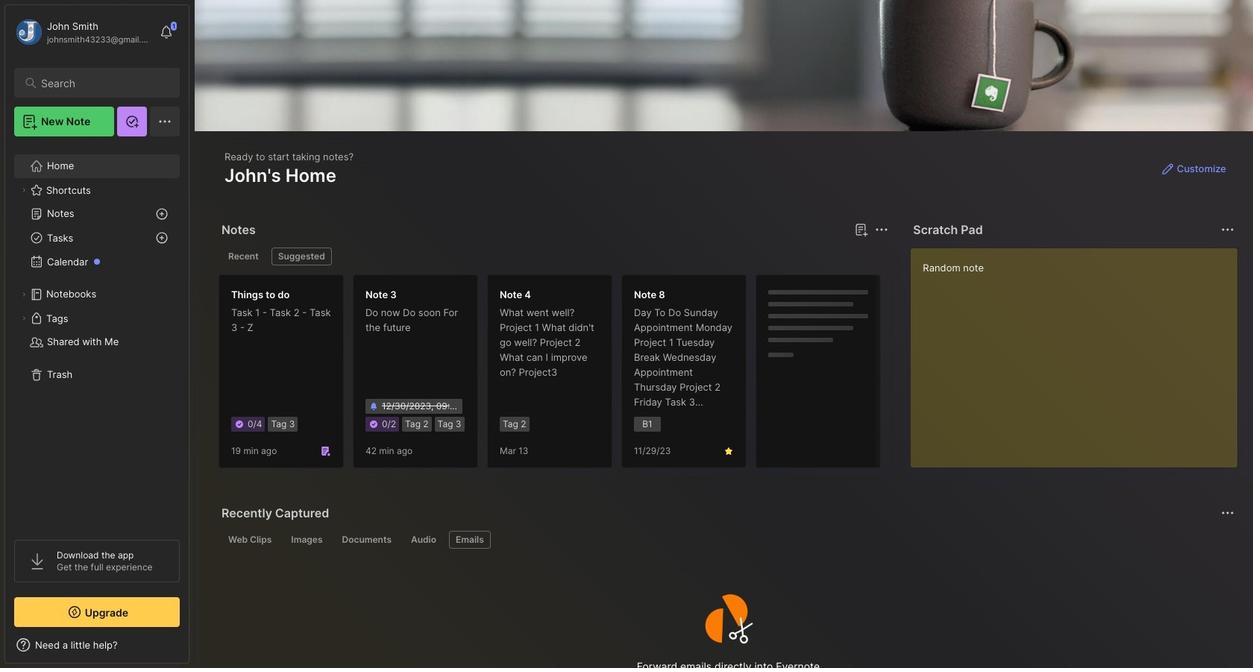Task type: locate. For each thing, give the bounding box(es) containing it.
WHAT'S NEW field
[[5, 633, 189, 657]]

2 tab list from the top
[[222, 531, 1232, 549]]

tab list
[[222, 248, 886, 266], [222, 531, 1232, 549]]

None search field
[[41, 74, 166, 92]]

Account field
[[14, 17, 152, 47]]

1 tab list from the top
[[222, 248, 886, 266]]

1 vertical spatial tab list
[[222, 531, 1232, 549]]

More actions field
[[871, 219, 892, 240], [1217, 219, 1238, 240], [1217, 503, 1238, 524]]

tree inside main element
[[5, 145, 189, 527]]

tree
[[5, 145, 189, 527]]

0 vertical spatial tab list
[[222, 248, 886, 266]]

tab
[[222, 248, 265, 266], [271, 248, 332, 266], [222, 531, 278, 549], [284, 531, 329, 549], [335, 531, 398, 549], [404, 531, 443, 549], [449, 531, 491, 549]]

row group
[[219, 274, 1253, 477]]

more actions image
[[873, 221, 891, 239], [1219, 221, 1237, 239], [1219, 504, 1237, 522]]



Task type: vqa. For each thing, say whether or not it's contained in the screenshot.
search box
yes



Task type: describe. For each thing, give the bounding box(es) containing it.
main element
[[0, 0, 194, 668]]

none search field inside main element
[[41, 74, 166, 92]]

click to collapse image
[[188, 641, 200, 659]]

Start writing… text field
[[923, 248, 1237, 456]]

expand notebooks image
[[19, 290, 28, 299]]

expand tags image
[[19, 314, 28, 323]]

Search text field
[[41, 76, 166, 90]]



